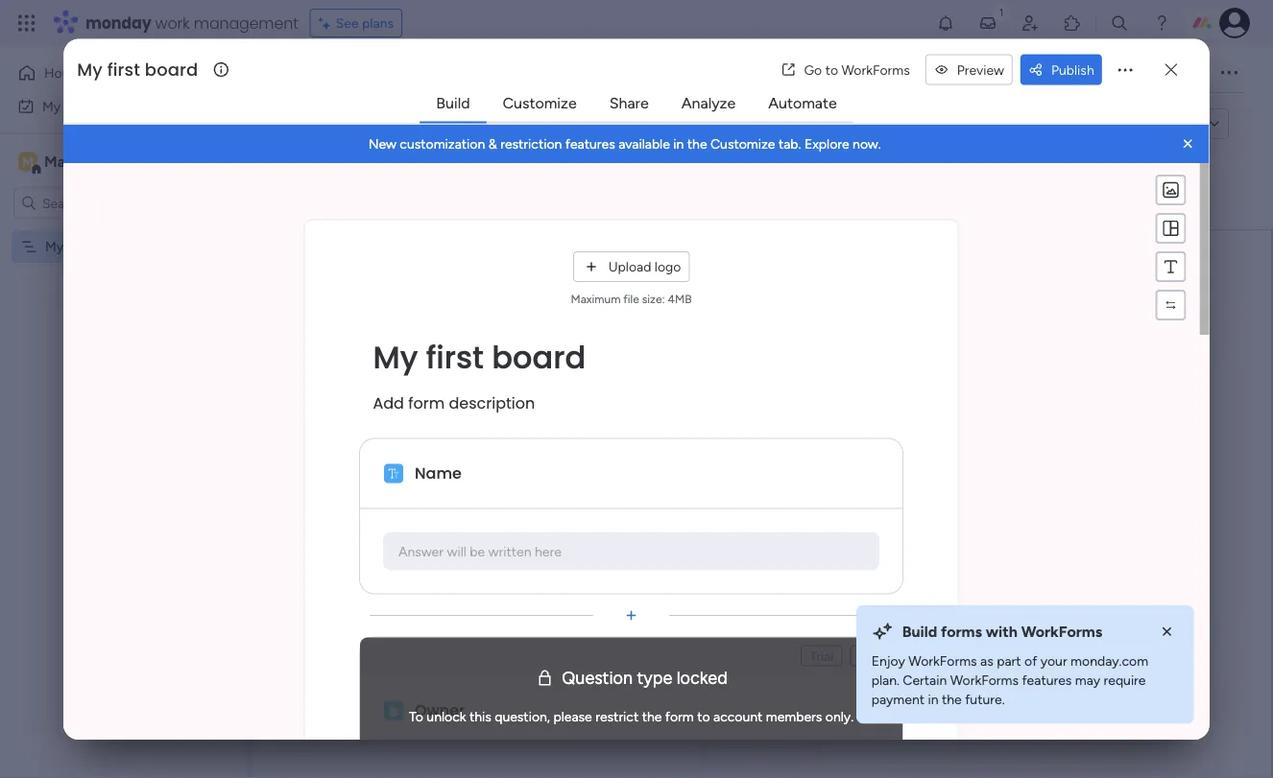 Task type: vqa. For each thing, say whether or not it's contained in the screenshot.
third "n" from the right
no



Task type: describe. For each thing, give the bounding box(es) containing it.
my first board inside the my first board list box
[[45, 239, 129, 255]]

my inside list box
[[45, 239, 64, 255]]

automate link
[[753, 86, 853, 121]]

publish button
[[1021, 54, 1102, 85]]

see
[[336, 15, 359, 31]]

more button
[[930, 58, 1007, 88]]

enjoy
[[872, 653, 906, 669]]

workspace
[[82, 153, 158, 171]]

members
[[767, 708, 823, 725]]

the inside banner banner
[[688, 135, 708, 152]]

powered by
[[385, 115, 466, 133]]

close image inside banner banner
[[1179, 134, 1198, 153]]

notifications image
[[936, 13, 956, 33]]

question type locked
[[563, 668, 728, 688]]

edit form
[[299, 116, 355, 132]]

edit
[[299, 116, 323, 132]]

build for build
[[436, 94, 470, 112]]

customize inside banner banner
[[711, 135, 776, 152]]

publish
[[1052, 62, 1095, 78]]

&
[[489, 135, 498, 152]]

form for edit
[[326, 116, 355, 132]]

main
[[44, 153, 78, 171]]

0 vertical spatial customize
[[503, 94, 577, 112]]

first inside form form
[[427, 336, 485, 378]]

management
[[194, 12, 298, 34]]

maximum
[[571, 292, 621, 305]]

m
[[22, 154, 34, 170]]

unlock
[[427, 708, 467, 725]]

new customization & restriction features available in the customize tab. explore now.
[[369, 135, 882, 152]]

size:
[[643, 292, 666, 305]]

work for my
[[64, 98, 93, 114]]

copy
[[1105, 116, 1137, 132]]

maximum file size: 4mb
[[571, 292, 692, 305]]

name
[[415, 462, 462, 484]]

form button
[[870, 58, 930, 88]]

select product image
[[17, 13, 36, 33]]

customization
[[400, 135, 486, 152]]

by
[[450, 115, 466, 133]]

to inside form form
[[698, 708, 711, 725]]

form down locked
[[666, 708, 695, 725]]

form for copy
[[1141, 116, 1169, 132]]

analyze link
[[666, 86, 751, 121]]

description
[[449, 392, 536, 414]]

banner banner
[[64, 124, 1210, 163]]

my inside field
[[77, 57, 103, 82]]

background color and image selector image
[[1162, 180, 1181, 199]]

home button
[[12, 58, 206, 88]]

customization tools toolbar
[[1156, 174, 1187, 320]]

of
[[1025, 653, 1038, 669]]

explore
[[805, 135, 850, 152]]

new
[[369, 135, 397, 152]]

see plans button
[[310, 9, 403, 37]]

the inside form form
[[643, 708, 663, 725]]

part
[[997, 653, 1021, 669]]

4mb
[[668, 292, 692, 305]]

to
[[410, 708, 424, 725]]

invite members image
[[1021, 13, 1040, 33]]

file
[[624, 292, 640, 305]]

build for build forms with workforms
[[902, 623, 938, 641]]

logo
[[655, 258, 682, 275]]

please
[[554, 708, 593, 725]]

to unlock this question, please restrict the form to account members only.
[[410, 708, 854, 725]]

customize link
[[487, 86, 592, 121]]

see plans
[[336, 15, 394, 31]]

features inside banner banner
[[566, 135, 616, 152]]

invite / 1
[[1147, 65, 1198, 81]]

upload logo
[[609, 258, 682, 275]]

board inside list box
[[94, 239, 129, 255]]

monday.com
[[1071, 653, 1149, 669]]

my first board inside my first board field
[[77, 57, 198, 82]]

build forms with workforms
[[902, 623, 1103, 641]]

be
[[470, 543, 486, 559]]

close image inside build forms with workforms alert
[[1158, 623, 1177, 642]]

search everything image
[[1110, 13, 1129, 33]]

workspace image
[[18, 151, 37, 172]]

board inside form form
[[493, 336, 586, 378]]

copy form link
[[1105, 116, 1193, 132]]

here
[[535, 543, 562, 559]]

my work button
[[12, 91, 206, 121]]

monday
[[85, 12, 151, 34]]

question,
[[495, 708, 551, 725]]

board inside field
[[145, 57, 198, 82]]

form form
[[64, 163, 1210, 779]]

edit form button
[[291, 109, 362, 140]]

1
[[1192, 65, 1198, 81]]

add view image
[[1019, 66, 1027, 80]]

answer will be written here
[[399, 543, 562, 559]]

drag to reorder the question image
[[622, 445, 642, 464]]

tab list containing build
[[420, 85, 854, 123]]

with
[[986, 623, 1018, 641]]

type
[[638, 668, 673, 688]]

preview
[[957, 62, 1005, 78]]

account
[[714, 708, 763, 725]]

my first board list box
[[0, 227, 245, 522]]

future.
[[965, 691, 1005, 708]]

first inside field
[[107, 57, 140, 82]]

restrict
[[596, 708, 639, 725]]

inbox image
[[979, 13, 998, 33]]



Task type: locate. For each thing, give the bounding box(es) containing it.
0 vertical spatial build
[[436, 94, 470, 112]]

my first board inside form form
[[374, 336, 586, 378]]

1 horizontal spatial in
[[928, 691, 939, 708]]

2 vertical spatial board
[[493, 336, 586, 378]]

in right available at the top
[[674, 135, 684, 152]]

work down "home"
[[64, 98, 93, 114]]

monday work management
[[85, 12, 298, 34]]

build forms with workforms alert
[[856, 605, 1194, 725]]

my first board up 'description'
[[374, 336, 586, 378]]

1 vertical spatial close image
[[1158, 623, 1177, 642]]

0 horizontal spatial the
[[643, 708, 663, 725]]

1 vertical spatial first
[[67, 239, 91, 255]]

trial
[[810, 648, 834, 664]]

1 vertical spatial in
[[928, 691, 939, 708]]

first up my work button
[[107, 57, 140, 82]]

component__icon image left to
[[385, 701, 404, 720]]

home
[[44, 65, 81, 81]]

customize left "tab."
[[711, 135, 776, 152]]

1 image
[[993, 1, 1010, 23]]

plan.
[[872, 672, 900, 689]]

will
[[447, 543, 467, 559]]

features inside enjoy workforms as part of your monday.com plan. certain workforms features may require payment in the future.
[[1022, 672, 1072, 689]]

only.
[[826, 708, 854, 725]]

workforms logo image
[[474, 109, 583, 140]]

my inside button
[[42, 98, 61, 114]]

board up 'description'
[[493, 336, 586, 378]]

1 vertical spatial the
[[942, 691, 962, 708]]

available
[[619, 135, 670, 152]]

0 vertical spatial board
[[145, 57, 198, 82]]

require
[[1104, 672, 1146, 689]]

calendar button
[[788, 58, 870, 88]]

board
[[145, 57, 198, 82], [94, 239, 129, 255], [493, 336, 586, 378]]

owner
[[415, 700, 465, 721]]

the down certain
[[942, 691, 962, 708]]

locked
[[677, 668, 728, 688]]

1 horizontal spatial features
[[1022, 672, 1072, 689]]

0 vertical spatial first
[[107, 57, 140, 82]]

beta
[[859, 648, 887, 664]]

as
[[981, 653, 994, 669]]

0 horizontal spatial board
[[94, 239, 129, 255]]

1 vertical spatial customize
[[711, 135, 776, 152]]

work right monday
[[155, 12, 190, 34]]

menu image
[[1162, 219, 1181, 238]]

component__icon image for owner
[[385, 701, 404, 720]]

certain
[[903, 672, 947, 689]]

answer
[[399, 543, 444, 559]]

1 horizontal spatial work
[[155, 12, 190, 34]]

owner button
[[412, 695, 879, 726]]

menu image
[[1162, 257, 1181, 276]]

workforms inside button
[[842, 62, 910, 78]]

features left available at the top
[[566, 135, 616, 152]]

the inside enjoy workforms as part of your monday.com plan. certain workforms features may require payment in the future.
[[942, 691, 962, 708]]

my up my work button
[[77, 57, 103, 82]]

powered
[[385, 115, 446, 133]]

plans
[[362, 15, 394, 31]]

form right add
[[409, 392, 445, 414]]

work
[[155, 12, 190, 34], [64, 98, 93, 114]]

tab list
[[420, 85, 854, 123]]

2 horizontal spatial board
[[493, 336, 586, 378]]

1 vertical spatial work
[[64, 98, 93, 114]]

my first board down search in workspace "field"
[[45, 239, 129, 255]]

build inside tab list
[[436, 94, 470, 112]]

in inside banner banner
[[674, 135, 684, 152]]

to right go
[[826, 62, 838, 78]]

my up add
[[374, 336, 419, 378]]

0 horizontal spatial features
[[566, 135, 616, 152]]

more
[[939, 65, 970, 81]]

share
[[610, 94, 649, 112]]

1 horizontal spatial first
[[107, 57, 140, 82]]

invite / 1 button
[[1111, 58, 1206, 88]]

option
[[0, 230, 245, 233]]

to inside go to workforms button
[[826, 62, 838, 78]]

My first board field
[[72, 57, 211, 82]]

written
[[489, 543, 532, 559]]

form inside button
[[1141, 116, 1169, 132]]

component__icon image for name
[[385, 464, 404, 483]]

form left link
[[1141, 116, 1169, 132]]

1 vertical spatial my first board
[[45, 239, 129, 255]]

component__icon image
[[385, 464, 404, 483], [385, 701, 404, 720]]

0 vertical spatial the
[[688, 135, 708, 152]]

form inside button
[[326, 116, 355, 132]]

0 vertical spatial in
[[674, 135, 684, 152]]

help image
[[1152, 13, 1172, 33]]

features down your
[[1022, 672, 1072, 689]]

features
[[566, 135, 616, 152], [1022, 672, 1072, 689]]

this
[[470, 708, 492, 725]]

form
[[884, 65, 915, 81]]

my first board up my work button
[[77, 57, 198, 82]]

john smith image
[[1220, 8, 1250, 38]]

the
[[688, 135, 708, 152], [942, 691, 962, 708], [643, 708, 663, 725]]

0 vertical spatial to
[[826, 62, 838, 78]]

1 vertical spatial board
[[94, 239, 129, 255]]

form right 'edit'
[[326, 116, 355, 132]]

board down the monday work management
[[145, 57, 198, 82]]

1 vertical spatial component__icon image
[[385, 701, 404, 720]]

form for add
[[409, 392, 445, 414]]

in
[[674, 135, 684, 152], [928, 691, 939, 708]]

1 horizontal spatial the
[[688, 135, 708, 152]]

add
[[374, 392, 405, 414]]

0 vertical spatial features
[[566, 135, 616, 152]]

go
[[804, 62, 822, 78]]

first up the add form description
[[427, 336, 485, 378]]

0 vertical spatial work
[[155, 12, 190, 34]]

2 vertical spatial my first board
[[374, 336, 586, 378]]

0 horizontal spatial in
[[674, 135, 684, 152]]

the down analyze link
[[688, 135, 708, 152]]

0 horizontal spatial work
[[64, 98, 93, 114]]

now.
[[853, 135, 882, 152]]

question
[[563, 668, 633, 688]]

my
[[77, 57, 103, 82], [42, 98, 61, 114], [45, 239, 64, 255], [374, 336, 419, 378]]

1 vertical spatial to
[[698, 708, 711, 725]]

the right restrict
[[643, 708, 663, 725]]

0 vertical spatial my first board
[[77, 57, 198, 82]]

my first board
[[77, 57, 198, 82], [45, 239, 129, 255], [374, 336, 586, 378]]

in inside enjoy workforms as part of your monday.com plan. certain workforms features may require payment in the future.
[[928, 691, 939, 708]]

close image
[[1179, 134, 1198, 153], [1158, 623, 1177, 642]]

0 horizontal spatial close image
[[1158, 623, 1177, 642]]

upload logo button
[[573, 251, 690, 282]]

your
[[1041, 653, 1068, 669]]

2 vertical spatial first
[[427, 336, 485, 378]]

work for monday
[[155, 12, 190, 34]]

share link
[[594, 86, 664, 121]]

1 horizontal spatial build
[[902, 623, 938, 641]]

apps image
[[1063, 13, 1082, 33]]

preview button
[[926, 54, 1013, 85]]

1 horizontal spatial close image
[[1179, 134, 1198, 153]]

automate
[[768, 94, 837, 112]]

2 horizontal spatial the
[[942, 691, 962, 708]]

first down search in workspace "field"
[[67, 239, 91, 255]]

2 vertical spatial the
[[643, 708, 663, 725]]

build inside alert
[[902, 623, 938, 641]]

0 horizontal spatial first
[[67, 239, 91, 255]]

0 horizontal spatial customize
[[503, 94, 577, 112]]

my inside form form
[[374, 336, 419, 378]]

workspace selection element
[[18, 150, 160, 175]]

2 component__icon image from the top
[[385, 701, 404, 720]]

1 vertical spatial build
[[902, 623, 938, 641]]

my work
[[42, 98, 93, 114]]

more actions image
[[1116, 60, 1135, 79]]

my down search in workspace "field"
[[45, 239, 64, 255]]

0 horizontal spatial to
[[698, 708, 711, 725]]

copy form link button
[[1070, 109, 1200, 139]]

upload
[[609, 258, 652, 275]]

component__icon image left name
[[385, 464, 404, 483]]

customize
[[503, 94, 577, 112], [711, 135, 776, 152]]

customize up restriction
[[503, 94, 577, 112]]

tab.
[[779, 135, 802, 152]]

go to workforms
[[804, 62, 910, 78]]

build left forms
[[902, 623, 938, 641]]

link
[[1173, 116, 1193, 132]]

restriction
[[501, 135, 562, 152]]

name button
[[412, 458, 879, 489]]

1 vertical spatial features
[[1022, 672, 1072, 689]]

workforms
[[842, 62, 910, 78], [1021, 623, 1103, 641], [909, 653, 977, 669], [951, 672, 1019, 689]]

payment
[[872, 691, 925, 708]]

0 vertical spatial close image
[[1179, 134, 1198, 153]]

add form description
[[374, 392, 536, 414]]

in down certain
[[928, 691, 939, 708]]

build link
[[421, 86, 486, 121]]

to left account
[[698, 708, 711, 725]]

Search in workspace field
[[40, 192, 160, 214]]

invite
[[1147, 65, 1180, 81]]

calendar
[[802, 65, 856, 81]]

forms
[[941, 623, 982, 641]]

build up by
[[436, 94, 470, 112]]

1 horizontal spatial to
[[826, 62, 838, 78]]

form
[[1141, 116, 1169, 132], [326, 116, 355, 132], [409, 392, 445, 414], [666, 708, 695, 725]]

board down search in workspace "field"
[[94, 239, 129, 255]]

0 vertical spatial component__icon image
[[385, 464, 404, 483]]

/
[[1183, 65, 1189, 81]]

0 horizontal spatial build
[[436, 94, 470, 112]]

2 horizontal spatial first
[[427, 336, 485, 378]]

analyze
[[682, 94, 736, 112]]

first inside list box
[[67, 239, 91, 255]]

1 component__icon image from the top
[[385, 464, 404, 483]]

enjoy workforms as part of your monday.com plan. certain workforms features may require payment in the future.
[[872, 653, 1149, 708]]

add new question image
[[622, 606, 642, 625]]

to
[[826, 62, 838, 78], [698, 708, 711, 725]]

1 horizontal spatial board
[[145, 57, 198, 82]]

work inside button
[[64, 98, 93, 114]]

1 horizontal spatial customize
[[711, 135, 776, 152]]

my down "home"
[[42, 98, 61, 114]]

first
[[107, 57, 140, 82], [67, 239, 91, 255], [427, 336, 485, 378]]



